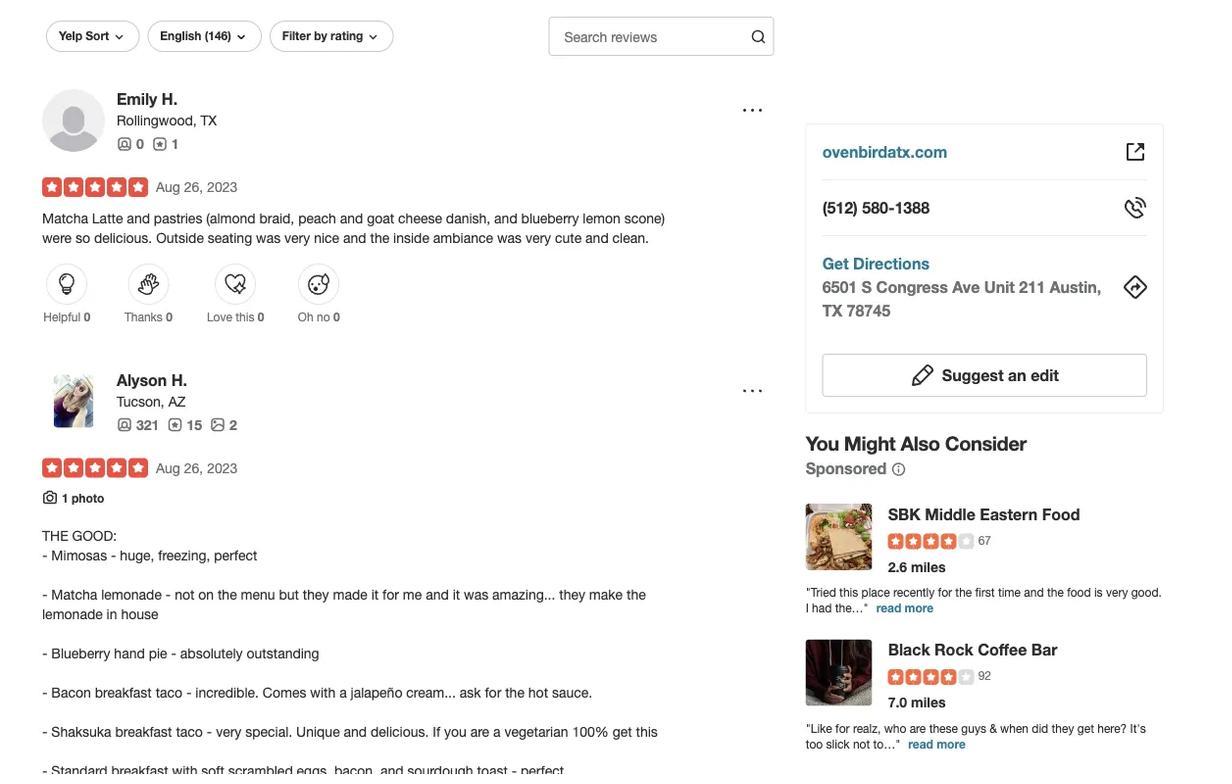 Task type: locate. For each thing, give the bounding box(es) containing it.
2 5 star rating image from the top
[[42, 459, 148, 478]]

2 horizontal spatial they
[[1052, 722, 1075, 736]]

taco
[[156, 685, 183, 701], [176, 725, 203, 741]]

2 menu image from the top
[[741, 380, 765, 403]]

0 horizontal spatial read
[[877, 602, 902, 616]]

helpful 0
[[43, 311, 90, 324]]

0 vertical spatial 5 star rating image
[[42, 178, 148, 197]]

0 vertical spatial miles
[[911, 559, 946, 575]]

are right you
[[471, 725, 490, 741]]

0 vertical spatial this
[[236, 311, 254, 324]]

2 26, from the top
[[184, 460, 203, 476]]

1 aug 26, 2023 from the top
[[156, 179, 238, 195]]

not down realz,
[[853, 738, 870, 751]]

a right with
[[340, 685, 347, 701]]

are inside "like for realz, who are these guys & when did they get here? it's too slick not to…"
[[910, 722, 926, 736]]

was down braid,
[[256, 230, 281, 246]]

miles up these
[[911, 695, 946, 711]]

1 down rollingwood,
[[171, 136, 179, 152]]

it right made
[[371, 587, 379, 603]]

yelp sort
[[59, 29, 109, 43]]

this
[[236, 311, 254, 324], [840, 586, 859, 600], [636, 725, 658, 741]]

0 vertical spatial lemonade
[[101, 587, 162, 603]]

this inside "tried this place recently for the first time and the food is very good. i had the…"
[[840, 586, 859, 600]]

friends element down tucson,
[[117, 416, 159, 435]]

100%
[[572, 725, 609, 741]]

menu image for alyson h.
[[741, 380, 765, 403]]

(0 reactions) element
[[84, 311, 90, 324], [166, 311, 172, 324], [258, 311, 264, 324], [333, 311, 340, 324]]

miles
[[911, 559, 946, 575], [911, 695, 946, 711]]

aug for alyson
[[156, 460, 180, 476]]

4 (0 reactions) element from the left
[[333, 311, 340, 324]]

recently
[[894, 586, 935, 600]]

more
[[905, 602, 934, 616], [937, 738, 966, 751]]

delicious. left the if
[[371, 725, 429, 741]]

tucson,
[[117, 394, 165, 410]]

2 miles from the top
[[911, 695, 946, 711]]

0 vertical spatial 2023
[[207, 179, 238, 195]]

1 vertical spatial tx
[[823, 302, 843, 320]]

english (146)
[[160, 29, 231, 43]]

for left the 'me'
[[383, 587, 399, 603]]

slick
[[826, 738, 850, 751]]

67
[[979, 534, 992, 548]]

26, up pastries
[[184, 179, 203, 195]]

1 vertical spatial read
[[909, 738, 934, 751]]

16 chevron down v2 image right (146)
[[233, 29, 249, 45]]

no
[[317, 311, 330, 324]]

miles up recently
[[911, 559, 946, 575]]

read down the place
[[877, 602, 902, 616]]

read more down these
[[909, 738, 966, 751]]

1 horizontal spatial tx
[[823, 302, 843, 320]]

aug 26, 2023 up pastries
[[156, 179, 238, 195]]

16 review v2 image left 15
[[167, 417, 183, 433]]

ambiance
[[433, 230, 493, 246]]

are right who
[[910, 722, 926, 736]]

1 horizontal spatial read
[[909, 738, 934, 751]]

1 vertical spatial 2023
[[207, 460, 238, 476]]

black
[[888, 641, 931, 660]]

tx
[[201, 112, 217, 129], [823, 302, 843, 320]]

read more link for sbk
[[877, 602, 934, 616]]

read more down recently
[[877, 602, 934, 616]]

me
[[403, 587, 422, 603]]

and inside - matcha lemonade - not on the menu but they made it for me and it was amazing... they make the lemonade in house
[[426, 587, 449, 603]]

photos element
[[210, 416, 237, 435]]

1 vertical spatial aug 26, 2023
[[156, 460, 238, 476]]

sort
[[86, 29, 109, 43]]

1 vertical spatial a
[[493, 725, 501, 741]]

1 vertical spatial read more
[[909, 738, 966, 751]]

16 chevron down v2 image right rating
[[365, 29, 381, 45]]

tx down 6501
[[823, 302, 843, 320]]

1 horizontal spatial they
[[559, 587, 586, 603]]

seating
[[208, 230, 252, 246]]

0 vertical spatial aug
[[156, 179, 180, 195]]

by
[[314, 29, 327, 43]]

0 right thanks
[[166, 311, 172, 324]]

1 16 chevron down v2 image from the left
[[233, 29, 249, 45]]

read more for sbk
[[877, 602, 934, 616]]

guys
[[962, 722, 987, 736]]

matcha down mimosas
[[51, 587, 97, 603]]

1 vertical spatial aug
[[156, 460, 180, 476]]

inside
[[393, 230, 430, 246]]

delicious. down "latte"
[[94, 230, 152, 246]]

4 star rating image for rock
[[888, 670, 975, 686]]

(0 reactions) element right love
[[258, 311, 264, 324]]

and right time
[[1024, 586, 1044, 600]]

read
[[877, 602, 902, 616], [909, 738, 934, 751]]

1 vertical spatial taco
[[176, 725, 203, 741]]

1 horizontal spatial more
[[937, 738, 966, 751]]

(0 reactions) element right thanks
[[166, 311, 172, 324]]

get right 100% at the bottom of page
[[613, 725, 632, 741]]

ave
[[953, 278, 980, 297]]

an
[[1008, 367, 1027, 385]]

amazing...
[[493, 587, 556, 603]]

(0 reactions) element for love this 0
[[258, 311, 264, 324]]

h. for emily h.
[[162, 90, 178, 109]]

was down blueberry
[[497, 230, 522, 246]]

eastern
[[980, 505, 1038, 524]]

delicious. inside matcha latte and pastries (almond braid, peach and goat cheese danish, and blueberry lemon scone) were so delicious. outside seating was very nice and the inside ambiance was very cute and clean.
[[94, 230, 152, 246]]

tx right rollingwood,
[[201, 112, 217, 129]]

(0 reactions) element for helpful 0
[[84, 311, 90, 324]]

(0 reactions) element right no at left top
[[333, 311, 340, 324]]

4 star rating image up 7.0 miles
[[888, 670, 975, 686]]

more down these
[[937, 738, 966, 751]]

for right recently
[[938, 586, 953, 600]]

"tried
[[806, 586, 837, 600]]

bar
[[1032, 641, 1058, 660]]

friends element down rollingwood,
[[117, 135, 144, 154]]

aug 26, 2023 down 15
[[156, 460, 238, 476]]

2 (0 reactions) element from the left
[[166, 311, 172, 324]]

5 star rating image up "latte"
[[42, 178, 148, 197]]

1 vertical spatial menu image
[[741, 380, 765, 403]]

read more link down these
[[909, 738, 966, 751]]

0 vertical spatial 1
[[171, 136, 179, 152]]

2 aug 26, 2023 from the top
[[156, 460, 238, 476]]

get directions 6501 s congress ave unit 211 austin, tx 78745
[[823, 255, 1102, 320]]

taco down 'incredible.'
[[176, 725, 203, 741]]

0 vertical spatial not
[[175, 587, 195, 603]]

1 vertical spatial 1
[[62, 492, 68, 505]]

reviews element containing 1
[[152, 135, 179, 154]]

0 vertical spatial 4 star rating image
[[888, 534, 975, 550]]

0 vertical spatial read
[[877, 602, 902, 616]]

ovenbirdatx.com
[[823, 143, 948, 162]]

2 aug from the top
[[156, 460, 180, 476]]

2 friends element from the top
[[117, 416, 159, 435]]

0 vertical spatial 16 review v2 image
[[152, 136, 168, 152]]

very inside "tried this place recently for the first time and the food is very good. i had the…"
[[1106, 586, 1128, 600]]

1 horizontal spatial 1
[[171, 136, 179, 152]]

0 horizontal spatial delicious.
[[94, 230, 152, 246]]

6501
[[823, 278, 858, 297]]

(0 reactions) element for oh no 0
[[333, 311, 340, 324]]

0 horizontal spatial 16 chevron down v2 image
[[233, 29, 249, 45]]

for inside "like for realz, who are these guys & when did they get here? it's too slick not to…"
[[836, 722, 850, 736]]

they right did
[[1052, 722, 1075, 736]]

get left here?
[[1078, 722, 1095, 736]]

2 16 chevron down v2 image from the left
[[365, 29, 381, 45]]

"like for realz, who are these guys & when did they get here? it's too slick not to…"
[[806, 722, 1147, 751]]

menu image
[[741, 99, 765, 122], [741, 380, 765, 403]]

made
[[333, 587, 368, 603]]

1 vertical spatial delicious.
[[371, 725, 429, 741]]

lemonade up house
[[101, 587, 162, 603]]

aug 26, 2023 for emily h.
[[156, 179, 238, 195]]

0 vertical spatial h.
[[162, 90, 178, 109]]

the down 'goat'
[[370, 230, 390, 246]]

15
[[187, 417, 202, 433]]

2.6
[[888, 559, 907, 575]]

1 vertical spatial 4 star rating image
[[888, 670, 975, 686]]

if
[[433, 725, 441, 741]]

0 vertical spatial a
[[340, 685, 347, 701]]

2 horizontal spatial this
[[840, 586, 859, 600]]

this for "tried
[[840, 586, 859, 600]]

shaksuka
[[51, 725, 111, 741]]

2 horizontal spatial was
[[497, 230, 522, 246]]

1 vertical spatial h.
[[171, 371, 187, 390]]

you
[[806, 432, 839, 455]]

24 directions v2 image
[[1124, 276, 1148, 299]]

and right unique
[[344, 725, 367, 741]]

and right the 'me'
[[426, 587, 449, 603]]

was
[[256, 230, 281, 246], [497, 230, 522, 246], [464, 587, 489, 603]]

1 horizontal spatial it
[[453, 587, 460, 603]]

more down recently
[[905, 602, 934, 616]]

and down lemon
[[586, 230, 609, 246]]

0 horizontal spatial tx
[[201, 112, 217, 129]]

not left on
[[175, 587, 195, 603]]

2023 up (almond
[[207, 179, 238, 195]]

reviews element
[[152, 135, 179, 154], [167, 416, 202, 435]]

oh
[[298, 311, 314, 324]]

3 (0 reactions) element from the left
[[258, 311, 264, 324]]

1 vertical spatial miles
[[911, 695, 946, 711]]

16 chevron down v2 image inside "english (146)" popup button
[[233, 29, 249, 45]]

16 photos v2 image
[[210, 417, 226, 433]]

1 vertical spatial breakfast
[[115, 725, 172, 741]]

0 horizontal spatial are
[[471, 725, 490, 741]]

and right nice
[[343, 230, 366, 246]]

1 vertical spatial matcha
[[51, 587, 97, 603]]

they right but
[[303, 587, 329, 603]]

1 aug from the top
[[156, 179, 180, 195]]

1 vertical spatial 26,
[[184, 460, 203, 476]]

4 star rating image
[[888, 534, 975, 550], [888, 670, 975, 686]]

0 vertical spatial taco
[[156, 685, 183, 701]]

h. inside emily h. rollingwood, tx
[[162, 90, 178, 109]]

get directions link
[[823, 255, 930, 273]]

2 vertical spatial this
[[636, 725, 658, 741]]

search image
[[751, 29, 767, 45]]

reviews element down rollingwood,
[[152, 135, 179, 154]]

breakfast down hand
[[95, 685, 152, 701]]

alyson h. tucson, az
[[117, 371, 187, 410]]

these
[[930, 722, 958, 736]]

it right the 'me'
[[453, 587, 460, 603]]

for inside - matcha lemonade - not on the menu but they made it for me and it was amazing... they make the lemonade in house
[[383, 587, 399, 603]]

were
[[42, 230, 72, 246]]

1 horizontal spatial not
[[853, 738, 870, 751]]

1 menu image from the top
[[741, 99, 765, 122]]

1
[[171, 136, 179, 152], [62, 492, 68, 505]]

danish,
[[446, 211, 491, 227]]

1 for 1
[[171, 136, 179, 152]]

1 horizontal spatial are
[[910, 722, 926, 736]]

and right "latte"
[[127, 211, 150, 227]]

2 it from the left
[[453, 587, 460, 603]]

this up the…" on the bottom right
[[840, 586, 859, 600]]

filter
[[282, 29, 311, 43]]

0 vertical spatial aug 26, 2023
[[156, 179, 238, 195]]

16 chevron down v2 image inside filter by rating dropdown button
[[365, 29, 381, 45]]

reviews element for emily h.
[[152, 135, 179, 154]]

read down these
[[909, 738, 934, 751]]

16 friends v2 image
[[117, 417, 132, 433]]

0 vertical spatial 26,
[[184, 179, 203, 195]]

1 horizontal spatial 16 chevron down v2 image
[[365, 29, 381, 45]]

more for rock
[[937, 738, 966, 751]]

1 vertical spatial 5 star rating image
[[42, 459, 148, 478]]

0 horizontal spatial this
[[236, 311, 254, 324]]

-
[[42, 548, 48, 564], [111, 548, 116, 564], [42, 587, 48, 603], [166, 587, 171, 603], [42, 646, 48, 662], [171, 646, 176, 662], [42, 685, 48, 701], [186, 685, 192, 701], [42, 725, 48, 741], [207, 725, 212, 741]]

(0 reactions) element right helpful
[[84, 311, 90, 324]]

26, for alyson h.
[[184, 460, 203, 476]]

menu
[[241, 587, 275, 603]]

a left "vegetarian"
[[493, 725, 501, 741]]

0 vertical spatial read more link
[[877, 602, 934, 616]]

0 vertical spatial read more
[[877, 602, 934, 616]]

0 vertical spatial more
[[905, 602, 934, 616]]

on
[[198, 587, 214, 603]]

breakfast for shaksuka
[[115, 725, 172, 741]]

1 friends element from the top
[[117, 135, 144, 154]]

black rock coffee bar image
[[806, 640, 873, 707]]

incredible.
[[196, 685, 259, 701]]

0 vertical spatial reviews element
[[152, 135, 179, 154]]

the…"
[[835, 602, 869, 616]]

h.
[[162, 90, 178, 109], [171, 371, 187, 390]]

16 review v2 image
[[152, 136, 168, 152], [167, 417, 183, 433]]

0 horizontal spatial they
[[303, 587, 329, 603]]

for inside "tried this place recently for the first time and the food is very good. i had the…"
[[938, 586, 953, 600]]

also
[[901, 432, 940, 455]]

this right love
[[236, 311, 254, 324]]

and
[[127, 211, 150, 227], [340, 211, 363, 227], [494, 211, 518, 227], [343, 230, 366, 246], [586, 230, 609, 246], [1024, 586, 1044, 600], [426, 587, 449, 603], [344, 725, 367, 741]]

26, down 15
[[184, 460, 203, 476]]

friends element containing 321
[[117, 416, 159, 435]]

read more for black
[[909, 738, 966, 751]]

1 miles from the top
[[911, 559, 946, 575]]

0 horizontal spatial more
[[905, 602, 934, 616]]

1 vertical spatial read more link
[[909, 738, 966, 751]]

  text field
[[549, 17, 775, 56]]

aug up pastries
[[156, 179, 180, 195]]

5 star rating image up photo at the bottom of page
[[42, 459, 148, 478]]

24 phone v2 image
[[1124, 196, 1148, 220]]

breakfast right shaksuka
[[115, 725, 172, 741]]

emily h. rollingwood, tx
[[117, 90, 217, 129]]

friends element containing 0
[[117, 135, 144, 154]]

0 vertical spatial delicious.
[[94, 230, 152, 246]]

and inside "tried this place recently for the first time and the food is very good. i had the…"
[[1024, 586, 1044, 600]]

1 right 16 camera v2 icon at the left bottom
[[62, 492, 68, 505]]

16 review v2 image down rollingwood,
[[152, 136, 168, 152]]

english (146) button
[[147, 21, 262, 52]]

peach
[[298, 211, 336, 227]]

read for black
[[909, 738, 934, 751]]

1 26, from the top
[[184, 179, 203, 195]]

aug down the 321
[[156, 460, 180, 476]]

1 vertical spatial 16 review v2 image
[[167, 417, 183, 433]]

h. for alyson h.
[[171, 371, 187, 390]]

1 vertical spatial not
[[853, 738, 870, 751]]

ovenbirdatx.com link
[[823, 143, 948, 162]]

1 vertical spatial more
[[937, 738, 966, 751]]

are
[[910, 722, 926, 736], [471, 725, 490, 741]]

reviews element containing 15
[[167, 416, 202, 435]]

yelp sort button
[[46, 21, 140, 52]]

h. up 'az'
[[171, 371, 187, 390]]

1388
[[895, 199, 930, 217]]

1 vertical spatial reviews element
[[167, 416, 202, 435]]

1 2023 from the top
[[207, 179, 238, 195]]

1 vertical spatial this
[[840, 586, 859, 600]]

for up slick
[[836, 722, 850, 736]]

0 right no at left top
[[333, 311, 340, 324]]

4 star rating image up 2.6 miles
[[888, 534, 975, 550]]

aug for emily
[[156, 179, 180, 195]]

2023 down photos element
[[207, 460, 238, 476]]

1 horizontal spatial was
[[464, 587, 489, 603]]

read for sbk
[[877, 602, 902, 616]]

0 vertical spatial menu image
[[741, 99, 765, 122]]

2023 for alyson h.
[[207, 460, 238, 476]]

they left make
[[559, 587, 586, 603]]

2 2023 from the top
[[207, 460, 238, 476]]

16 chevron down v2 image for english (146)
[[233, 29, 249, 45]]

0 horizontal spatial not
[[175, 587, 195, 603]]

0 vertical spatial breakfast
[[95, 685, 152, 701]]

the right make
[[627, 587, 646, 603]]

h. up rollingwood,
[[162, 90, 178, 109]]

reviews element down 'az'
[[167, 416, 202, 435]]

the left food at the bottom right of page
[[1048, 586, 1064, 600]]

reviews element for alyson h.
[[167, 416, 202, 435]]

matcha up were
[[42, 211, 88, 227]]

filter by rating button
[[270, 21, 394, 52]]

is
[[1095, 586, 1103, 600]]

0 horizontal spatial 1
[[62, 492, 68, 505]]

5 star rating image
[[42, 178, 148, 197], [42, 459, 148, 478]]

congress
[[876, 278, 948, 297]]

16 chevron down v2 image
[[233, 29, 249, 45], [365, 29, 381, 45]]

16 camera v2 image
[[42, 490, 58, 506]]

taco down pie
[[156, 685, 183, 701]]

1 horizontal spatial get
[[1078, 722, 1095, 736]]

emily h. link
[[117, 90, 178, 109]]

was inside - matcha lemonade - not on the menu but they made it for me and it was amazing... they make the lemonade in house
[[464, 587, 489, 603]]

was left amazing...
[[464, 587, 489, 603]]

love
[[207, 311, 232, 324]]

this right 100% at the bottom of page
[[636, 725, 658, 741]]

0 vertical spatial matcha
[[42, 211, 88, 227]]

very right is on the bottom right of the page
[[1106, 586, 1128, 600]]

2 4 star rating image from the top
[[888, 670, 975, 686]]

huge,
[[120, 548, 154, 564]]

2023
[[207, 179, 238, 195], [207, 460, 238, 476]]

photo
[[72, 492, 104, 505]]

1 5 star rating image from the top
[[42, 178, 148, 197]]

16 info v2 image
[[891, 462, 907, 478]]

1 (0 reactions) element from the left
[[84, 311, 90, 324]]

0 vertical spatial tx
[[201, 112, 217, 129]]

0 horizontal spatial it
[[371, 587, 379, 603]]

h. inside alyson h. tucson, az
[[171, 371, 187, 390]]

1 4 star rating image from the top
[[888, 534, 975, 550]]

0 vertical spatial friends element
[[117, 135, 144, 154]]

(146)
[[205, 29, 231, 43]]

1 vertical spatial friends element
[[117, 416, 159, 435]]

lemonade left in
[[42, 607, 103, 623]]

and right danish,
[[494, 211, 518, 227]]

read more link down recently
[[877, 602, 934, 616]]

friends element
[[117, 135, 144, 154], [117, 416, 159, 435]]

unit
[[985, 278, 1015, 297]]



Task type: vqa. For each thing, say whether or not it's contained in the screenshot.
topmost Sushi Bars link
no



Task type: describe. For each thing, give the bounding box(es) containing it.
get
[[823, 255, 849, 273]]

1 vertical spatial lemonade
[[42, 607, 103, 623]]

sponsored
[[806, 460, 887, 478]]

rollingwood,
[[117, 112, 197, 129]]

food
[[1067, 586, 1091, 600]]

friends element for emily h.
[[117, 135, 144, 154]]

first
[[976, 586, 995, 600]]

read more link for black
[[909, 738, 966, 751]]

photo of alyson h. image
[[42, 370, 105, 433]]

make
[[589, 587, 623, 603]]

1 photo link
[[62, 492, 104, 505]]

comes
[[263, 685, 306, 701]]

sbk
[[888, 505, 921, 524]]

consider
[[945, 432, 1027, 455]]

perfect
[[214, 548, 257, 564]]

unique
[[296, 725, 340, 741]]

miles for rock
[[911, 695, 946, 711]]

16 chevron down v2 image for filter by rating
[[365, 29, 381, 45]]

very down 'incredible.'
[[216, 725, 242, 741]]

place
[[862, 586, 890, 600]]

they inside "like for realz, who are these guys & when did they get here? it's too slick not to…"
[[1052, 722, 1075, 736]]

hot
[[529, 685, 548, 701]]

goat
[[367, 211, 395, 227]]

austin,
[[1050, 278, 1102, 297]]

5 star rating image for emily
[[42, 178, 148, 197]]

menu image for emily h.
[[741, 99, 765, 122]]

2
[[229, 417, 237, 433]]

0 horizontal spatial was
[[256, 230, 281, 246]]

16 review v2 image for emily
[[152, 136, 168, 152]]

alyson
[[117, 371, 167, 390]]

the right on
[[218, 587, 237, 603]]

matcha inside matcha latte and pastries (almond braid, peach and goat cheese danish, and blueberry lemon scone) were so delicious. outside seating was very nice and the inside ambiance was very cute and clean.
[[42, 211, 88, 227]]

blueberry
[[51, 646, 110, 662]]

absolutely
[[180, 646, 243, 662]]

directions
[[853, 255, 930, 273]]

24 external link v2 image
[[1124, 140, 1148, 164]]

tx inside emily h. rollingwood, tx
[[201, 112, 217, 129]]

i
[[806, 602, 809, 616]]

- blueberry hand pie - absolutely outstanding
[[42, 646, 319, 662]]

(512) 580-1388
[[823, 199, 930, 217]]

rating
[[331, 29, 363, 43]]

1 horizontal spatial a
[[493, 725, 501, 741]]

special.
[[245, 725, 292, 741]]

sbk middle eastern food image
[[806, 504, 873, 571]]

321
[[136, 417, 159, 433]]

1 for 1 photo
[[62, 492, 68, 505]]

16 friends v2 image
[[117, 136, 132, 152]]

freezing,
[[158, 548, 210, 564]]

taco for very
[[176, 725, 203, 741]]

(almond
[[206, 211, 256, 227]]

2023 for emily h.
[[207, 179, 238, 195]]

breakfast for bacon
[[95, 685, 152, 701]]

pastries
[[154, 211, 202, 227]]

not inside "like for realz, who are these guys & when did they get here? it's too slick not to…"
[[853, 738, 870, 751]]

(512)
[[823, 199, 858, 217]]

for right "ask" on the left of the page
[[485, 685, 502, 701]]

black rock coffee bar link
[[888, 641, 1058, 660]]

the inside matcha latte and pastries (almond braid, peach and goat cheese danish, and blueberry lemon scone) were so delicious. outside seating was very nice and the inside ambiance was very cute and clean.
[[370, 230, 390, 246]]

24 pencil v2 image
[[911, 364, 935, 388]]

very down peach
[[285, 230, 310, 246]]

you
[[444, 725, 467, 741]]

good.
[[1132, 586, 1162, 600]]

reviews
[[611, 29, 658, 45]]

time
[[999, 586, 1021, 600]]

sbk middle eastern food
[[888, 505, 1080, 524]]

photo of emily h. image
[[42, 89, 105, 152]]

1 horizontal spatial delicious.
[[371, 725, 429, 741]]

0 right 16 friends v2 icon
[[136, 136, 144, 152]]

might
[[844, 432, 896, 455]]

16 review v2 image for alyson
[[167, 417, 183, 433]]

search reviews
[[564, 29, 658, 45]]

1 photo
[[62, 492, 104, 505]]

not inside - matcha lemonade - not on the menu but they made it for me and it was amazing... they make the lemonade in house
[[175, 587, 195, 603]]

580-
[[863, 199, 895, 217]]

suggest
[[942, 367, 1004, 385]]

bacon
[[51, 685, 91, 701]]

7.0 miles
[[888, 695, 946, 711]]

alyson h. link
[[117, 371, 187, 390]]

1 horizontal spatial this
[[636, 725, 658, 741]]

and left 'goat'
[[340, 211, 363, 227]]

0 horizontal spatial get
[[613, 725, 632, 741]]

you might also consider
[[806, 432, 1027, 455]]

the left hot
[[505, 685, 525, 701]]

taco for incredible.
[[156, 685, 183, 701]]

suggest an edit
[[942, 367, 1059, 385]]

more for middle
[[905, 602, 934, 616]]

matcha inside - matcha lemonade - not on the menu but they made it for me and it was amazing... they make the lemonade in house
[[51, 587, 97, 603]]

this for love
[[236, 311, 254, 324]]

aug 26, 2023 for alyson h.
[[156, 460, 238, 476]]

"like
[[806, 722, 833, 736]]

92
[[979, 670, 992, 683]]

hand
[[114, 646, 145, 662]]

(0 reactions) element for thanks 0
[[166, 311, 172, 324]]

0 horizontal spatial a
[[340, 685, 347, 701]]

miles for middle
[[911, 559, 946, 575]]

1 it from the left
[[371, 587, 379, 603]]

suggest an edit button
[[823, 354, 1148, 397]]

cheese
[[398, 211, 442, 227]]

0 right helpful
[[84, 311, 90, 324]]

to…"
[[874, 738, 901, 751]]

cream...
[[406, 685, 456, 701]]

2.6 miles
[[888, 559, 946, 575]]

5 star rating image for alyson
[[42, 459, 148, 478]]

tx inside get directions 6501 s congress ave unit 211 austin, tx 78745
[[823, 302, 843, 320]]

helpful
[[43, 311, 81, 324]]

coffee
[[978, 641, 1027, 660]]

too
[[806, 738, 823, 751]]

edit
[[1031, 367, 1059, 385]]

mimosas
[[51, 548, 107, 564]]

cute
[[555, 230, 582, 246]]

yelp
[[59, 29, 82, 43]]

0 right love
[[258, 311, 264, 324]]

the good: - mimosas - huge, freezing, perfect
[[42, 528, 257, 564]]

with
[[310, 685, 336, 701]]

food
[[1042, 505, 1080, 524]]

good:
[[72, 528, 117, 544]]

pie
[[149, 646, 167, 662]]

jalapeño
[[351, 685, 403, 701]]

16 chevron down v2 image
[[111, 29, 127, 45]]

- matcha lemonade - not on the menu but they made it for me and it was amazing... they make the lemonade in house
[[42, 587, 646, 623]]

very down blueberry
[[526, 230, 551, 246]]

who
[[884, 722, 907, 736]]

outside
[[156, 230, 204, 246]]

26, for emily h.
[[184, 179, 203, 195]]

the left first
[[956, 586, 972, 600]]

- bacon breakfast taco - incredible. comes with a jalapeño cream... ask for the hot sauce.
[[42, 685, 593, 701]]

braid,
[[259, 211, 295, 227]]

filter by rating
[[282, 29, 363, 43]]

get inside "like for realz, who are these guys & when did they get here? it's too slick not to…"
[[1078, 722, 1095, 736]]

friends element for alyson h.
[[117, 416, 159, 435]]

had
[[812, 602, 832, 616]]

4 star rating image for middle
[[888, 534, 975, 550]]

search
[[564, 29, 607, 45]]



